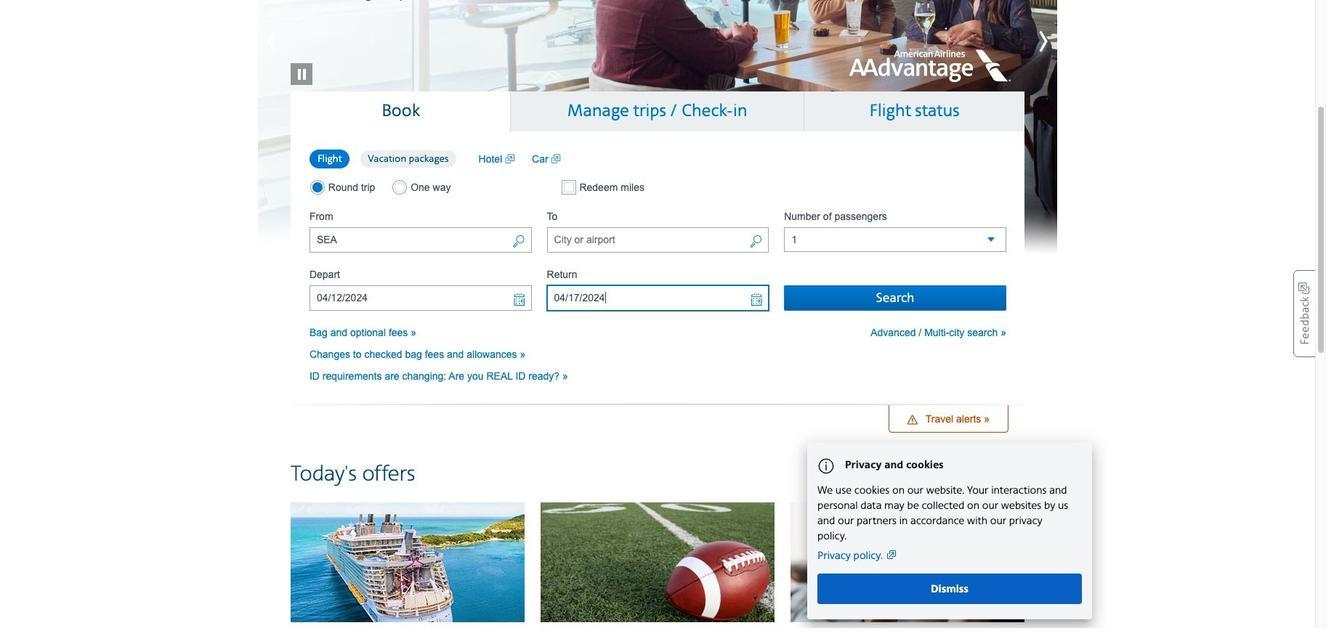 Task type: vqa. For each thing, say whether or not it's contained in the screenshot.
excess
no



Task type: describe. For each thing, give the bounding box(es) containing it.
mm/dd/yyyy text field
[[547, 286, 769, 311]]

1 tab from the left
[[291, 91, 511, 132]]

aadvantage program updates for 2024. opens another site in a new window that may not meet accessibility guidelines. image
[[258, 0, 1057, 258]]

2 newpage image from the left
[[551, 152, 561, 166]]

previous slide image
[[258, 23, 323, 60]]

1 search image from the left
[[512, 234, 525, 251]]

city or airport text field for first the search icon from the right
[[547, 227, 769, 253]]

next slide image
[[992, 23, 1057, 60]]



Task type: locate. For each thing, give the bounding box(es) containing it.
pause slideshow image
[[291, 41, 312, 85]]

2 option group from the top
[[309, 180, 532, 195]]

search image
[[512, 234, 525, 251], [749, 234, 762, 251]]

newpage image
[[505, 152, 515, 166], [551, 152, 561, 166]]

City or airport text field
[[309, 227, 532, 253], [547, 227, 769, 253]]

1 horizontal spatial city or airport text field
[[547, 227, 769, 253]]

3 tab from the left
[[804, 91, 1024, 131]]

leave feedback, opens external site in new window image
[[1293, 270, 1315, 357]]

0 horizontal spatial city or airport text field
[[309, 227, 532, 253]]

None submit
[[784, 286, 1006, 311]]

0 vertical spatial option group
[[309, 149, 464, 169]]

mm/dd/yyyy text field
[[309, 286, 532, 311]]

1 city or airport text field from the left
[[309, 227, 532, 253]]

tab list
[[291, 91, 1025, 132]]

2 search image from the left
[[749, 234, 762, 251]]

1 vertical spatial option group
[[309, 180, 532, 195]]

city or airport text field up mm/dd/yyyy text box
[[547, 227, 769, 253]]

1 newpage image from the left
[[505, 152, 515, 166]]

city or airport text field up mm/dd/yyyy text field
[[309, 227, 532, 253]]

1 horizontal spatial newpage image
[[551, 152, 561, 166]]

1 option group from the top
[[309, 149, 464, 169]]

2 tab from the left
[[511, 91, 804, 131]]

2 city or airport text field from the left
[[547, 227, 769, 253]]

option group
[[309, 149, 464, 169], [309, 180, 532, 195]]

0 horizontal spatial newpage image
[[505, 152, 515, 166]]

city or airport text field for 1st the search icon
[[309, 227, 532, 253]]

tab
[[291, 91, 511, 132], [511, 91, 804, 131], [804, 91, 1024, 131]]

1 horizontal spatial search image
[[749, 234, 762, 251]]

0 horizontal spatial search image
[[512, 234, 525, 251]]



